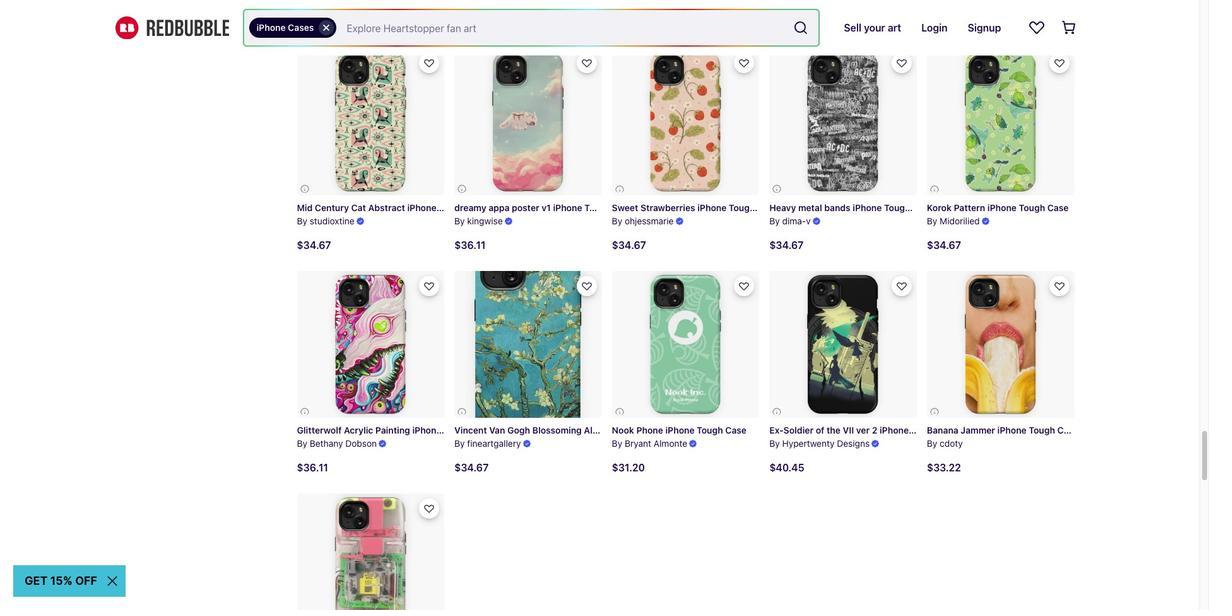 Task type: describe. For each thing, give the bounding box(es) containing it.
by kingwise
[[454, 216, 503, 226]]

glitterwolf acrylic painting iphone tough case image
[[297, 271, 444, 419]]

$39.00
[[927, 16, 962, 28]]

gogh
[[507, 425, 530, 436]]

by midorilied
[[927, 216, 980, 226]]

0 vertical spatial $36.11
[[454, 16, 486, 28]]

ex-soldier of the vii ver 2 iphone tough case
[[770, 425, 961, 436]]

acrylic
[[344, 425, 373, 436]]

ver
[[856, 425, 870, 436]]

korok pattern iphone tough case
[[927, 202, 1069, 213]]

by inside "banana jammer iphone tough case by cdoty"
[[927, 439, 937, 449]]

by for by ohjessmarie
[[612, 216, 622, 226]]

by for by kingwise
[[454, 216, 465, 226]]

2
[[872, 425, 878, 436]]

almond
[[584, 425, 617, 436]]

by hypertwenty designs
[[770, 439, 870, 449]]

korok
[[927, 202, 952, 213]]

sweet
[[612, 202, 638, 213]]

v
[[806, 216, 811, 226]]

2 $34.67 link from the left
[[770, 0, 917, 38]]

banana jammer iphone tough case image
[[927, 271, 1075, 419]]

glitterwolf
[[297, 425, 342, 436]]

banana jammer iphone tough case by cdoty
[[927, 425, 1079, 449]]

glitterwolf acrylic painting iphone tough case
[[297, 425, 494, 436]]

tree
[[619, 425, 638, 436]]

by for by hypertwenty designs
[[770, 439, 780, 449]]

painting
[[375, 425, 410, 436]]

jammer
[[961, 425, 995, 436]]

iphone cases
[[257, 22, 314, 33]]

ohjessmarie
[[625, 216, 674, 226]]

studioxtine
[[310, 216, 355, 226]]

$36.11 for dreamy appa poster v1 iphone tough case
[[454, 240, 486, 251]]

kingwise
[[467, 216, 503, 226]]

$39.00 link
[[927, 0, 1075, 38]]

strawberries
[[641, 202, 695, 213]]

nook phone iphone tough case image
[[612, 271, 759, 419]]

Search term search field
[[337, 10, 789, 45]]

case inside "banana jammer iphone tough case by cdoty"
[[1058, 425, 1079, 436]]

heavy metal bands iphone tough case
[[770, 202, 934, 213]]

dreamy appa poster v1 iphone tough case
[[454, 202, 634, 213]]

by for by bryant almonte
[[612, 439, 622, 449]]

heavy
[[770, 202, 796, 213]]

iphone right v1
[[553, 202, 582, 213]]

blossoming
[[532, 425, 582, 436]]

soldier
[[784, 425, 814, 436]]

mid
[[297, 202, 313, 213]]

iphone inside iphone cases button
[[257, 22, 286, 33]]

hypertwenty
[[782, 439, 835, 449]]

sweet strawberries iphone tough case image
[[612, 48, 759, 195]]

$34.67 for korok pattern iphone tough case
[[927, 240, 961, 251]]

iphone cases button
[[249, 18, 337, 38]]

metal
[[798, 202, 822, 213]]

iphone up almonte
[[666, 425, 695, 436]]

$40.45
[[770, 463, 804, 474]]

vincent
[[454, 425, 487, 436]]

bands
[[824, 202, 851, 213]]

dreamy appa poster v1 iphone tough case image
[[454, 48, 602, 195]]



Task type: locate. For each thing, give the bounding box(es) containing it.
$33.22
[[927, 462, 961, 474]]

tough inside "banana jammer iphone tough case by cdoty"
[[1029, 425, 1055, 436]]

abstract
[[368, 202, 405, 213]]

cat
[[351, 202, 366, 213]]

2 vertical spatial $36.11
[[297, 463, 328, 474]]

almonte
[[654, 439, 687, 449]]

pattern
[[954, 202, 985, 213]]

1 horizontal spatial $34.67 link
[[770, 0, 917, 38]]

1 $34.67 link from the left
[[297, 0, 444, 38]]

vii
[[843, 425, 854, 436]]

v1
[[542, 202, 551, 213]]

by ohjessmarie
[[612, 216, 674, 226]]

iphone right 2
[[880, 425, 909, 436]]

appa
[[489, 202, 510, 213]]

bryant
[[625, 439, 651, 449]]

mid century cat abstract iphone tough case
[[297, 202, 489, 213]]

by down korok
[[927, 216, 937, 226]]

phone
[[636, 425, 663, 436]]

of
[[816, 425, 825, 436]]

$34.67 for heavy metal bands iphone tough case
[[770, 240, 804, 251]]

by for by studioxtine
[[297, 216, 307, 226]]

iphone left cases
[[257, 22, 286, 33]]

ex-
[[770, 425, 784, 436]]

by down vincent
[[454, 439, 465, 449]]

80's eighties transparent translucid conairphone neon brights iphone tough case image
[[297, 494, 444, 611]]

by down heavy
[[770, 216, 780, 226]]

bethany
[[310, 439, 343, 449]]

dobson
[[345, 439, 377, 449]]

$34.67 link
[[297, 0, 444, 38], [770, 0, 917, 38]]

by fineartgallery
[[454, 439, 521, 449]]

iphone up by bryant almonte
[[640, 425, 669, 436]]

by down 'glitterwolf'
[[297, 439, 307, 449]]

cases
[[288, 22, 314, 33]]

by down sweet
[[612, 216, 622, 226]]

ex-soldier of the vii ver 2 iphone tough case image
[[770, 271, 917, 419]]

by down nook
[[612, 439, 622, 449]]

iphone right strawberries
[[698, 202, 727, 213]]

mid century cat abstract iphone tough case image
[[297, 48, 444, 195]]

sweet strawberries iphone tough case
[[612, 202, 779, 213]]

$36.11 for glitterwolf acrylic painting iphone tough case
[[297, 463, 328, 474]]

$31.20
[[612, 463, 645, 474]]

by for by fineartgallery
[[454, 439, 465, 449]]

by
[[297, 216, 307, 226], [454, 216, 465, 226], [770, 216, 780, 226], [612, 216, 622, 226], [927, 216, 937, 226], [297, 439, 307, 449], [454, 439, 465, 449], [770, 439, 780, 449], [612, 439, 622, 449], [927, 439, 937, 449]]

by dima-v
[[770, 216, 811, 226]]

by down banana in the right bottom of the page
[[927, 439, 937, 449]]

iphone right bands
[[853, 202, 882, 213]]

korok pattern iphone tough case image
[[927, 48, 1075, 195]]

by for by dima-v
[[770, 216, 780, 226]]

$34.67 for mid century cat abstract iphone tough case
[[297, 240, 331, 251]]

iphone inside "banana jammer iphone tough case by cdoty"
[[998, 425, 1027, 436]]

by bethany  dobson
[[297, 439, 377, 449]]

1 vertical spatial $36.11
[[454, 240, 486, 251]]

by down dreamy at the top left of page
[[454, 216, 465, 226]]

vincent van gogh blossoming almond tree iphone tough case image
[[418, 234, 639, 455]]

banana
[[927, 425, 959, 436]]

the
[[827, 425, 841, 436]]

iphone right abstract
[[407, 202, 436, 213]]

designs
[[837, 439, 870, 449]]

iphone right painting
[[412, 425, 442, 436]]

midorilied
[[940, 216, 980, 226]]

nook phone iphone tough case
[[612, 425, 747, 436]]

dreamy
[[454, 202, 486, 213]]

by studioxtine
[[297, 216, 355, 226]]

$34.67
[[297, 16, 331, 28], [770, 16, 804, 28], [297, 240, 331, 251], [770, 240, 804, 251], [612, 240, 646, 251], [927, 240, 961, 251], [454, 463, 489, 474]]

century
[[315, 202, 349, 213]]

iphone
[[257, 22, 286, 33], [407, 202, 436, 213], [553, 202, 582, 213], [853, 202, 882, 213], [698, 202, 727, 213], [988, 202, 1017, 213], [412, 425, 442, 436], [640, 425, 669, 436], [880, 425, 909, 436], [666, 425, 695, 436], [998, 425, 1027, 436]]

by down mid
[[297, 216, 307, 226]]

poster
[[512, 202, 539, 213]]

iphone right jammer
[[998, 425, 1027, 436]]

iPhone Cases field
[[244, 10, 819, 45]]

by down ex-
[[770, 439, 780, 449]]

nook
[[612, 425, 634, 436]]

redbubble logo image
[[115, 16, 229, 39]]

0 horizontal spatial $34.67 link
[[297, 0, 444, 38]]

$34.67 for sweet strawberries iphone tough case
[[612, 240, 646, 251]]

$34.67 for vincent van gogh blossoming almond tree iphone tough case
[[454, 463, 489, 474]]

fineartgallery
[[467, 439, 521, 449]]

by for by midorilied
[[927, 216, 937, 226]]

$36.11 link
[[454, 0, 602, 38]]

heavy metal bands iphone tough case image
[[770, 48, 917, 195]]

$36.11
[[454, 16, 486, 28], [454, 240, 486, 251], [297, 463, 328, 474]]

case
[[467, 202, 489, 213], [613, 202, 634, 213], [913, 202, 934, 213], [757, 202, 779, 213], [1048, 202, 1069, 213], [472, 425, 494, 436], [700, 425, 721, 436], [940, 425, 961, 436], [725, 425, 747, 436], [1058, 425, 1079, 436]]

dima-
[[782, 216, 806, 226]]

vincent van gogh blossoming almond tree iphone tough case
[[454, 425, 721, 436]]

by bryant almonte
[[612, 439, 687, 449]]

van
[[489, 425, 505, 436]]

tough
[[439, 202, 465, 213], [585, 202, 611, 213], [884, 202, 910, 213], [729, 202, 755, 213], [1019, 202, 1045, 213], [444, 425, 470, 436], [671, 425, 698, 436], [911, 425, 937, 436], [697, 425, 723, 436], [1029, 425, 1055, 436]]

cdoty
[[940, 439, 963, 449]]

iphone right pattern
[[988, 202, 1017, 213]]

by for by bethany  dobson
[[297, 439, 307, 449]]



Task type: vqa. For each thing, say whether or not it's contained in the screenshot.


